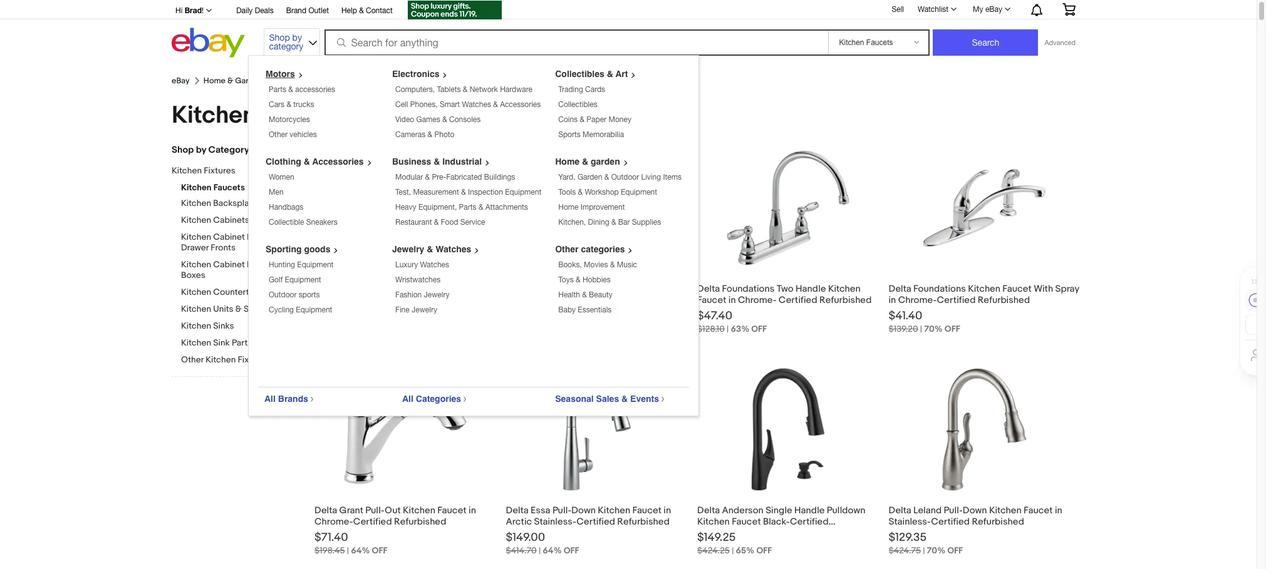 Task type: locate. For each thing, give the bounding box(es) containing it.
& up "cell phones, smart watches & accessories" link
[[463, 85, 468, 94]]

2 64% from the left
[[543, 546, 562, 556]]

& down "toys & hobbies" link
[[582, 291, 587, 300]]

all left brands
[[264, 394, 276, 404]]

seasonal
[[555, 394, 594, 404]]

handle inside delta anderson single handle pulldown kitchen faucet black-certified refurbished
[[795, 505, 825, 517]]

parts down test, measurement & inspection equipment link
[[459, 203, 477, 212]]

by left category
[[196, 144, 206, 156]]

faucet inside delta anderson single handle pulldown kitchen faucet black-certified refurbished
[[732, 516, 761, 528]]

$198.45
[[315, 546, 345, 556]]

& left art on the top of page
[[607, 69, 613, 79]]

two
[[777, 283, 794, 295]]

kitchen
[[276, 76, 304, 86], [172, 101, 256, 130], [172, 165, 202, 176], [181, 182, 212, 193], [181, 198, 211, 209], [181, 215, 211, 226], [181, 232, 211, 242], [181, 259, 211, 270], [647, 283, 679, 295], [828, 283, 861, 295], [968, 283, 1001, 295], [181, 287, 211, 298], [181, 304, 211, 315], [181, 321, 211, 331], [181, 338, 211, 348], [206, 355, 236, 365], [403, 505, 435, 517], [598, 505, 630, 517], [989, 505, 1022, 517], [697, 516, 730, 528]]

advanced
[[1045, 39, 1076, 46]]

chrome- up $41.40
[[898, 294, 937, 306]]

& left garden
[[582, 157, 588, 167]]

advanced link
[[1039, 30, 1082, 55]]

1 vertical spatial drawer
[[247, 259, 275, 270]]

outdoor up cycling
[[269, 291, 297, 300]]

delta foundations two handle kitchen faucet in chrome- certified refurbished $47.40 $128.10 | 63% off
[[697, 283, 872, 335]]

1 horizontal spatial drawer
[[247, 259, 275, 270]]

chrome- for $41.40
[[898, 294, 937, 306]]

equipment up attachments
[[505, 188, 542, 197]]

0 vertical spatial kitchen fixtures link
[[276, 76, 335, 86]]

2 vertical spatial fixtures
[[238, 355, 270, 365]]

| for $47.40
[[727, 324, 729, 335]]

0 horizontal spatial pull-
[[366, 505, 385, 517]]

home & garden link
[[555, 157, 633, 167]]

garden left motors at the left top of the page
[[235, 76, 263, 86]]

garden down home & garden on the left of the page
[[578, 173, 602, 182]]

| inside delta leland pull-down kitchen faucet in stainless-certified refurbished $129.35 $424.75 | 70% off
[[923, 546, 925, 556]]

improvement
[[581, 203, 625, 212]]

64%
[[351, 546, 370, 556], [543, 546, 562, 556]]

test,
[[395, 188, 411, 197]]

faucet inside delta grant pull-out kitchen faucet in chrome-certified refurbished $71.40 $198.45 | 64% off
[[438, 505, 467, 517]]

1 pull- from the left
[[366, 505, 385, 517]]

collectibles up trading cards link
[[555, 69, 605, 79]]

all left categories
[[402, 394, 413, 404]]

1 all from the left
[[264, 394, 276, 404]]

& right coins
[[580, 115, 585, 124]]

0 horizontal spatial down
[[572, 505, 596, 517]]

home right ebay link
[[203, 76, 226, 86]]

collectibles down trading cards link
[[558, 100, 598, 109]]

faucet
[[1003, 283, 1032, 295], [506, 294, 535, 306], [697, 294, 726, 306], [438, 505, 467, 517], [633, 505, 662, 517], [1024, 505, 1053, 517], [732, 516, 761, 528]]

& up luxury watches link
[[427, 244, 433, 254]]

refurbished inside delta anderson single handle pulldown kitchen faucet black-certified refurbished
[[697, 528, 750, 539]]

delta for $41.40
[[889, 283, 912, 295]]

drawer up boxes
[[181, 242, 209, 253]]

kitchen inside delta grant pull-out kitchen faucet in chrome-certified refurbished $71.40 $198.45 | 64% off
[[403, 505, 435, 517]]

63%
[[731, 324, 749, 335]]

down for refurbished
[[572, 505, 596, 517]]

categories
[[416, 394, 461, 404]]

jewelry down fashion jewelry link
[[412, 306, 437, 315]]

off down out
[[372, 546, 388, 556]]

kitchen,
[[558, 218, 586, 227]]

leland
[[914, 505, 942, 517]]

sporting goods
[[266, 244, 330, 254]]

delta foundations kitchen faucet with spray in chrome-certified refurbished image
[[922, 145, 1047, 271]]

kitchen fixtures
[[276, 76, 335, 86]]

70% for $41.40
[[924, 324, 943, 335]]

ebay down 'home'
[[349, 207, 369, 219]]

faucet inside "delta foundations two handle kitchen faucet in chrome- certified refurbished $47.40 $128.10 | 63% off"
[[697, 294, 726, 306]]

0 vertical spatial single
[[585, 283, 612, 295]]

0 horizontal spatial drawer
[[181, 242, 209, 253]]

0 vertical spatial faucets
[[261, 101, 349, 130]]

hobbies
[[583, 276, 611, 284]]

64% inside delta essa pull-down kitchen faucet in arctic stainless-certified refurbished $149.00 $414.70 | 64% off
[[543, 546, 562, 556]]

70% inside delta leland pull-down kitchen faucet in stainless-certified refurbished $129.35 $424.75 | 70% off
[[927, 546, 946, 556]]

ebay left 'home & garden' at the left top of page
[[172, 76, 190, 86]]

1 horizontal spatial stainless-
[[889, 516, 931, 528]]

| inside delta grant pull-out kitchen faucet in chrome-certified refurbished $71.40 $198.45 | 64% off
[[347, 546, 349, 556]]

delta anderson single handle pulldown kitchen faucet black-certified refurbished image
[[726, 367, 851, 492]]

in inside delta grant pull-out kitchen faucet in chrome-certified refurbished $71.40 $198.45 | 64% off
[[469, 505, 476, 517]]

0 horizontal spatial all
[[264, 394, 276, 404]]

refurbished inside "delta foundations two handle kitchen faucet in chrome- certified refurbished $47.40 $128.10 | 63% off"
[[820, 294, 872, 306]]

by for category
[[292, 33, 302, 43]]

phones,
[[410, 100, 438, 109]]

off inside delta leland pull-down kitchen faucet in stainless-certified refurbished $129.35 $424.75 | 70% off
[[948, 546, 963, 556]]

top
[[430, 155, 455, 175]]

| right $424.75
[[923, 546, 925, 556]]

delta inside delta foundations single handle kitchen faucet in chrome-certified refurbished
[[506, 283, 529, 295]]

jewelry
[[392, 244, 424, 254], [424, 291, 450, 300], [412, 306, 437, 315]]

pull- right leland
[[944, 505, 963, 517]]

consoles
[[449, 115, 481, 124]]

outdoor up tools & workshop equipment link
[[611, 173, 639, 182]]

other down kitchen sink parts link
[[181, 355, 204, 365]]

1 vertical spatial parts
[[459, 203, 477, 212]]

arctic
[[506, 516, 532, 528]]

stainless- up $149.00
[[534, 516, 577, 528]]

delta left essa
[[506, 505, 529, 517]]

2 all from the left
[[402, 394, 413, 404]]

refurbished inside delta grant pull-out kitchen faucet in chrome-certified refurbished $71.40 $198.45 | 64% off
[[394, 516, 446, 528]]

| right the $198.45
[[347, 546, 349, 556]]

70% right $139.20 text field
[[924, 324, 943, 335]]

collectible
[[269, 218, 304, 227]]

delta left grant on the left of the page
[[315, 505, 337, 517]]

& right clothing
[[304, 157, 310, 167]]

ebay inside my ebay link
[[986, 5, 1003, 14]]

chrome- inside "delta foundations two handle kitchen faucet in chrome- certified refurbished $47.40 $128.10 | 63% off"
[[738, 294, 777, 306]]

outdoor
[[611, 173, 639, 182], [269, 291, 297, 300]]

kitchen cabinet drawer boxes link
[[181, 259, 300, 282]]

handle right 'black-'
[[795, 505, 825, 517]]

test, measurement & inspection equipment link
[[395, 188, 542, 197]]

0 vertical spatial garden
[[235, 76, 263, 86]]

kitchen inside delta foundations kitchen faucet with spray in chrome-certified refurbished $41.40 $139.20 | 70% off
[[968, 283, 1001, 295]]

pull-
[[366, 505, 385, 517], [553, 505, 572, 517], [944, 505, 963, 517]]

& up sporting
[[273, 232, 279, 242]]

0 horizontal spatial faucets
[[213, 182, 245, 193]]

daily deals
[[236, 6, 274, 15]]

yard, garden & outdoor living items link
[[558, 173, 682, 182]]

equipment down living
[[621, 188, 657, 197]]

0 vertical spatial cabinet
[[213, 232, 245, 242]]

handle inside "delta foundations two handle kitchen faucet in chrome- certified refurbished $47.40 $128.10 | 63% off"
[[796, 283, 826, 295]]

home up "yard,"
[[555, 157, 580, 167]]

faucet for delta foundations single handle kitchen faucet in chrome-certified refurbished
[[506, 294, 535, 306]]

0 horizontal spatial outdoor
[[269, 291, 297, 300]]

delta up $41.40
[[889, 283, 912, 295]]

0 vertical spatial other
[[269, 130, 288, 139]]

2 horizontal spatial ebay
[[986, 5, 1003, 14]]

1 vertical spatial fixtures
[[204, 165, 236, 176]]

chrome- down toys
[[547, 294, 585, 306]]

shop now
[[330, 239, 378, 252]]

1 vertical spatial by
[[196, 144, 206, 156]]

certified for delta foundations single handle kitchen faucet in chrome-certified refurbished
[[585, 294, 624, 306]]

2 horizontal spatial pull-
[[944, 505, 963, 517]]

2 stainless- from the left
[[889, 516, 931, 528]]

handle for delta foundations single handle kitchen faucet in chrome-certified refurbished
[[614, 283, 644, 295]]

black-
[[763, 516, 790, 528]]

countertops
[[213, 287, 264, 298]]

2 horizontal spatial fixtures
[[306, 76, 335, 86]]

$424.25 text field
[[697, 546, 730, 556]]

up
[[325, 155, 345, 175]]

| for $41.40
[[920, 324, 922, 335]]

tools
[[558, 188, 576, 197]]

collectibles
[[555, 69, 605, 79], [558, 100, 598, 109]]

2 vertical spatial parts
[[232, 338, 252, 348]]

$198.45 text field
[[315, 546, 345, 556]]

& left photo
[[428, 130, 432, 139]]

pull- inside delta leland pull-down kitchen faucet in stainless-certified refurbished $129.35 $424.75 | 70% off
[[944, 505, 963, 517]]

delta leland pull-down kitchen faucet in stainless-certified refurbished image
[[922, 367, 1047, 492]]

1 64% from the left
[[351, 546, 370, 556]]

faucet inside delta foundations single handle kitchen faucet in chrome-certified refurbished
[[506, 294, 535, 306]]

watches inside computers, tablets & network hardware cell phones, smart watches & accessories video games & consoles cameras & photo
[[462, 100, 491, 109]]

0 vertical spatial parts
[[269, 85, 286, 94]]

by inside shop by category
[[292, 33, 302, 43]]

0 vertical spatial collectibles
[[555, 69, 605, 79]]

refurbished for delta grant pull-out kitchen faucet in chrome-certified refurbished $71.40 $198.45 | 64% off
[[394, 516, 446, 528]]

pull- right essa
[[553, 505, 572, 517]]

shop down "deals"
[[269, 33, 290, 43]]

off right $424.75 text field
[[948, 546, 963, 556]]

pull- inside delta grant pull-out kitchen faucet in chrome-certified refurbished $71.40 $198.45 | 64% off
[[366, 505, 385, 517]]

workshop
[[585, 188, 619, 197]]

pulldown
[[827, 505, 866, 517]]

handbags link
[[269, 203, 303, 212]]

0 horizontal spatial stainless-
[[534, 516, 577, 528]]

parts down kitchen sinks "link"
[[232, 338, 252, 348]]

$414.70 text field
[[506, 546, 537, 556]]

in inside "delta foundations two handle kitchen faucet in chrome- certified refurbished $47.40 $128.10 | 63% off"
[[729, 294, 736, 306]]

1 horizontal spatial 64%
[[543, 546, 562, 556]]

stainless- inside delta leland pull-down kitchen faucet in stainless-certified refurbished $129.35 $424.75 | 70% off
[[889, 516, 931, 528]]

& down inspection on the left
[[479, 203, 483, 212]]

kitchen cabinets link
[[181, 215, 300, 227]]

handle right two
[[796, 283, 826, 295]]

| left 63%
[[727, 324, 729, 335]]

pull- for $71.40
[[366, 505, 385, 517]]

off right 65%
[[757, 546, 772, 556]]

$424.25
[[697, 546, 730, 556]]

cabinet down the fronts
[[213, 259, 245, 270]]

foundations inside delta foundations kitchen faucet with spray in chrome-certified refurbished $41.40 $139.20 | 70% off
[[914, 283, 966, 295]]

chrome- for $71.40
[[315, 516, 353, 528]]

account navigation
[[169, 0, 1085, 21]]

in for $47.40
[[729, 294, 736, 306]]

parts up cars
[[269, 85, 286, 94]]

equipment inside the yard, garden & outdoor living items tools & workshop equipment home improvement kitchen, dining & bar supplies
[[621, 188, 657, 197]]

foundations up baby
[[531, 283, 583, 295]]

in inside delta foundations kitchen faucet with spray in chrome-certified refurbished $41.40 $139.20 | 70% off
[[889, 294, 896, 306]]

1 vertical spatial watches
[[436, 244, 471, 254]]

delta up $149.25
[[697, 505, 720, 517]]

1 vertical spatial cabinet
[[213, 259, 245, 270]]

drawer up 'golf' at the top of page
[[247, 259, 275, 270]]

ebay for shop ebay refurbished products.
[[349, 207, 369, 219]]

collectible sneakers link
[[269, 218, 338, 227]]

other down motorcycles
[[269, 130, 288, 139]]

refurbished inside delta foundations kitchen faucet with spray in chrome-certified refurbished $41.40 $139.20 | 70% off
[[978, 294, 1030, 306]]

2 down from the left
[[963, 505, 987, 517]]

kitchen inside delta foundations single handle kitchen faucet in chrome-certified refurbished
[[647, 283, 679, 295]]

off inside delta foundations kitchen faucet with spray in chrome-certified refurbished $41.40 $139.20 | 70% off
[[945, 324, 960, 335]]

baby essentials link
[[558, 306, 612, 315]]

tools & workshop equipment link
[[558, 188, 657, 197]]

accessories up 'home'
[[312, 157, 364, 167]]

in inside delta foundations single handle kitchen faucet in chrome-certified refurbished
[[537, 294, 545, 306]]

1 horizontal spatial by
[[292, 33, 302, 43]]

delta inside "delta foundations two handle kitchen faucet in chrome- certified refurbished $47.40 $128.10 | 63% off"
[[697, 283, 720, 295]]

single inside delta anderson single handle pulldown kitchen faucet black-certified refurbished
[[766, 505, 792, 517]]

$128.10 text field
[[697, 324, 725, 335]]

off right 63%
[[751, 324, 767, 335]]

2 vertical spatial other
[[181, 355, 204, 365]]

& left "pre-"
[[425, 173, 430, 182]]

with
[[1034, 283, 1053, 295]]

0 vertical spatial accessories
[[500, 100, 541, 109]]

1 horizontal spatial outdoor
[[611, 173, 639, 182]]

1 horizontal spatial all
[[402, 394, 413, 404]]

faucet inside delta essa pull-down kitchen faucet in arctic stainless-certified refurbished $149.00 $414.70 | 64% off
[[633, 505, 662, 517]]

fixtures down kitchen sink parts link
[[238, 355, 270, 365]]

motors
[[266, 69, 295, 79]]

hardware
[[500, 85, 533, 94]]

shop inside shop by category
[[269, 33, 290, 43]]

computers, tablets & network hardware cell phones, smart watches & accessories video games & consoles cameras & photo
[[395, 85, 541, 139]]

watches
[[462, 100, 491, 109], [436, 244, 471, 254], [420, 261, 449, 269]]

wristwatches link
[[395, 276, 441, 284]]

1 down from the left
[[572, 505, 596, 517]]

delta
[[506, 283, 529, 295], [697, 283, 720, 295], [889, 283, 912, 295], [315, 505, 337, 517], [506, 505, 529, 517], [697, 505, 720, 517], [889, 505, 912, 517]]

delta foundations single handle kitchen faucet in chrome-certified refurbished image
[[534, 145, 660, 271]]

2 horizontal spatial foundations
[[914, 283, 966, 295]]

| inside delta essa pull-down kitchen faucet in arctic stainless-certified refurbished $149.00 $414.70 | 64% off
[[539, 546, 541, 556]]

0 vertical spatial fixtures
[[306, 76, 335, 86]]

1 vertical spatial single
[[766, 505, 792, 517]]

0 horizontal spatial garden
[[235, 76, 263, 86]]

delta left toys
[[506, 283, 529, 295]]

delta for $47.40
[[697, 283, 720, 295]]

2 horizontal spatial parts
[[459, 203, 477, 212]]

handle down music
[[614, 283, 644, 295]]

delta for $149.00
[[506, 505, 529, 517]]

1 vertical spatial ebay
[[172, 76, 190, 86]]

fashion jewelry link
[[395, 291, 450, 300]]

certified inside delta leland pull-down kitchen faucet in stainless-certified refurbished $129.35 $424.75 | 70% off
[[931, 516, 970, 528]]

1 horizontal spatial pull-
[[553, 505, 572, 517]]

shop for shop now
[[330, 239, 355, 252]]

sinks
[[213, 321, 234, 331]]

1 horizontal spatial ebay
[[349, 207, 369, 219]]

& inside trading cards collectibles coins & paper money sports memorabilia
[[580, 115, 585, 124]]

& right help at the top left of the page
[[359, 6, 364, 15]]

kitchen fixtures kitchen faucets kitchen backsplashes kitchen cabinets kitchen cabinet doors & drawer fronts kitchen cabinet drawer boxes kitchen countertops kitchen units & sets kitchen sinks kitchen sink parts other kitchen fixtures
[[172, 165, 279, 365]]

art
[[616, 69, 628, 79]]

$149.00
[[506, 531, 545, 545]]

chrome- inside delta foundations single handle kitchen faucet in chrome-certified refurbished
[[547, 294, 585, 306]]

certified inside delta foundations kitchen faucet with spray in chrome-certified refurbished $41.40 $139.20 | 70% off
[[937, 294, 976, 306]]

off inside delta grant pull-out kitchen faucet in chrome-certified refurbished $71.40 $198.45 | 64% off
[[372, 546, 388, 556]]

delta for $129.35
[[889, 505, 912, 517]]

single for chrome-
[[585, 283, 612, 295]]

women link
[[269, 173, 294, 182]]

| right $139.20
[[920, 324, 922, 335]]

None submit
[[933, 29, 1039, 56]]

buildings
[[484, 173, 515, 182]]

certified inside delta grant pull-out kitchen faucet in chrome-certified refurbished $71.40 $198.45 | 64% off
[[353, 516, 392, 528]]

video games & consoles link
[[395, 115, 481, 124]]

foundations up $41.40
[[914, 283, 966, 295]]

1 vertical spatial garden
[[578, 173, 602, 182]]

down
[[572, 505, 596, 517], [963, 505, 987, 517]]

0 horizontal spatial other
[[181, 355, 204, 365]]

delta left leland
[[889, 505, 912, 517]]

1 vertical spatial 70%
[[927, 546, 946, 556]]

delta inside delta essa pull-down kitchen faucet in arctic stainless-certified refurbished $149.00 $414.70 | 64% off
[[506, 505, 529, 517]]

cabinet
[[213, 232, 245, 242], [213, 259, 245, 270]]

1 horizontal spatial accessories
[[500, 100, 541, 109]]

in inside delta leland pull-down kitchen faucet in stainless-certified refurbished $129.35 $424.75 | 70% off
[[1055, 505, 1063, 517]]

off right $414.70
[[564, 546, 579, 556]]

2 pull- from the left
[[553, 505, 572, 517]]

0 horizontal spatial by
[[196, 144, 206, 156]]

other inside kitchen fixtures kitchen faucets kitchen backsplashes kitchen cabinets kitchen cabinet doors & drawer fronts kitchen cabinet drawer boxes kitchen countertops kitchen units & sets kitchen sinks kitchen sink parts other kitchen fixtures
[[181, 355, 204, 365]]

toys & hobbies link
[[558, 276, 611, 284]]

hi brad !
[[175, 6, 204, 15]]

chrome- up $71.40
[[315, 516, 353, 528]]

2 horizontal spatial other
[[555, 244, 579, 254]]

off right $139.20 text field
[[945, 324, 960, 335]]

cabinet down cabinets at the top left of page
[[213, 232, 245, 242]]

0 vertical spatial ebay
[[986, 5, 1003, 14]]

shop by category button
[[263, 28, 320, 55]]

3 foundations from the left
[[914, 283, 966, 295]]

off
[[406, 155, 426, 175]]

refurbished inside delta foundations single handle kitchen faucet in chrome-certified refurbished
[[626, 294, 679, 306]]

pull- inside delta essa pull-down kitchen faucet in arctic stainless-certified refurbished $149.00 $414.70 | 64% off
[[553, 505, 572, 517]]

shop now link
[[325, 234, 398, 257]]

refurbished inside delta leland pull-down kitchen faucet in stainless-certified refurbished $129.35 $424.75 | 70% off
[[972, 516, 1024, 528]]

& up "kitchen faucets"
[[227, 76, 233, 86]]

certified inside delta foundations single handle kitchen faucet in chrome-certified refurbished
[[585, 294, 624, 306]]

off
[[751, 324, 767, 335], [945, 324, 960, 335], [372, 546, 388, 556], [564, 546, 579, 556], [757, 546, 772, 556], [948, 546, 963, 556]]

home & garden link
[[203, 76, 263, 86]]

0 horizontal spatial fixtures
[[204, 165, 236, 176]]

categories
[[581, 244, 625, 254]]

1 horizontal spatial other
[[269, 130, 288, 139]]

delta inside delta leland pull-down kitchen faucet in stainless-certified refurbished $129.35 $424.75 | 70% off
[[889, 505, 912, 517]]

single inside delta foundations single handle kitchen faucet in chrome-certified refurbished
[[585, 283, 612, 295]]

1 horizontal spatial foundations
[[722, 283, 775, 295]]

0 horizontal spatial single
[[585, 283, 612, 295]]

1 vertical spatial collectibles
[[558, 100, 598, 109]]

off inside "delta foundations two handle kitchen faucet in chrome- certified refurbished $47.40 $128.10 | 63% off"
[[751, 324, 767, 335]]

equipment
[[505, 188, 542, 197], [621, 188, 657, 197], [297, 261, 334, 269], [285, 276, 321, 284], [296, 306, 332, 315]]

0 horizontal spatial foundations
[[531, 283, 583, 295]]

cars
[[269, 100, 285, 109]]

other kitchen fixtures link
[[181, 355, 300, 367]]

in inside delta essa pull-down kitchen faucet in arctic stainless-certified refurbished $149.00 $414.70 | 64% off
[[664, 505, 671, 517]]

chrome- inside delta grant pull-out kitchen faucet in chrome-certified refurbished $71.40 $198.45 | 64% off
[[315, 516, 353, 528]]

chrome- left two
[[738, 294, 777, 306]]

foundations inside "delta foundations two handle kitchen faucet in chrome- certified refurbished $47.40 $128.10 | 63% off"
[[722, 283, 775, 295]]

2 vertical spatial ebay
[[349, 207, 369, 219]]

1 foundations from the left
[[531, 283, 583, 295]]

2 vertical spatial watches
[[420, 261, 449, 269]]

2 vertical spatial home
[[558, 203, 579, 212]]

accessories down hardware
[[500, 100, 541, 109]]

fixtures up trucks
[[306, 76, 335, 86]]

1 horizontal spatial parts
[[269, 85, 286, 94]]

ebay inside up to 60% off top home brands shop ebay refurbished products. element
[[349, 207, 369, 219]]

kitchen fixtures link down category
[[172, 165, 291, 177]]

faucets inside kitchen fixtures kitchen faucets kitchen backsplashes kitchen cabinets kitchen cabinet doors & drawer fronts kitchen cabinet drawer boxes kitchen countertops kitchen units & sets kitchen sinks kitchen sink parts other kitchen fixtures
[[213, 182, 245, 193]]

& down network
[[493, 100, 498, 109]]

down inside delta leland pull-down kitchen faucet in stainless-certified refurbished $129.35 $424.75 | 70% off
[[963, 505, 987, 517]]

banner
[[169, 0, 1085, 417]]

refurbished for delta anderson single handle pulldown kitchen faucet black-certified refurbished
[[697, 528, 750, 539]]

by down 'brand'
[[292, 33, 302, 43]]

watches down network
[[462, 100, 491, 109]]

kitchen inside delta essa pull-down kitchen faucet in arctic stainless-certified refurbished $149.00 $414.70 | 64% off
[[598, 505, 630, 517]]

equipment,
[[418, 203, 457, 212]]

1 vertical spatial outdoor
[[269, 291, 297, 300]]

delta inside delta grant pull-out kitchen faucet in chrome-certified refurbished $71.40 $198.45 | 64% off
[[315, 505, 337, 517]]

0 horizontal spatial 64%
[[351, 546, 370, 556]]

| for $71.40
[[347, 546, 349, 556]]

outdoor inside the yard, garden & outdoor living items tools & workshop equipment home improvement kitchen, dining & bar supplies
[[611, 173, 639, 182]]

chrome- inside delta foundations kitchen faucet with spray in chrome-certified refurbished $41.40 $139.20 | 70% off
[[898, 294, 937, 306]]

off for $41.40
[[945, 324, 960, 335]]

ebay right my
[[986, 5, 1003, 14]]

1 horizontal spatial single
[[766, 505, 792, 517]]

| inside delta foundations kitchen faucet with spray in chrome-certified refurbished $41.40 $139.20 | 70% off
[[920, 324, 922, 335]]

1 vertical spatial accessories
[[312, 157, 364, 167]]

shop left category
[[172, 144, 194, 156]]

1 vertical spatial faucets
[[213, 182, 245, 193]]

faucet inside delta leland pull-down kitchen faucet in stainless-certified refurbished $129.35 $424.75 | 70% off
[[1024, 505, 1053, 517]]

certified for delta foundations two handle kitchen faucet in chrome- certified refurbished $47.40 $128.10 | 63% off
[[779, 294, 817, 306]]

certified inside delta anderson single handle pulldown kitchen faucet black-certified refurbished
[[790, 516, 829, 528]]

watches down jewelry & watches
[[420, 261, 449, 269]]

smart
[[440, 100, 460, 109]]

64% down $149.00
[[543, 546, 562, 556]]

0 vertical spatial outdoor
[[611, 173, 639, 182]]

stainless- up $129.35
[[889, 516, 931, 528]]

64% right the $198.45
[[351, 546, 370, 556]]

70% for $129.35
[[927, 546, 946, 556]]

& inside account navigation
[[359, 6, 364, 15]]

delta inside delta foundations kitchen faucet with spray in chrome-certified refurbished $41.40 $139.20 | 70% off
[[889, 283, 912, 295]]

shop by category
[[172, 144, 249, 156]]

pull- for $149.00
[[553, 505, 572, 517]]

| for $129.35
[[923, 546, 925, 556]]

down right leland
[[963, 505, 987, 517]]

chrome- for $47.40
[[738, 294, 777, 306]]

$139.20 text field
[[889, 324, 918, 335]]

70% right $424.75 text field
[[927, 546, 946, 556]]

70% inside delta foundations kitchen faucet with spray in chrome-certified refurbished $41.40 $139.20 | 70% off
[[924, 324, 943, 335]]

shop left now
[[330, 239, 355, 252]]

handle inside delta foundations single handle kitchen faucet in chrome-certified refurbished
[[614, 283, 644, 295]]

60%
[[367, 155, 402, 175]]

0 vertical spatial 70%
[[924, 324, 943, 335]]

backsplashes
[[213, 198, 268, 209]]

home inside the yard, garden & outdoor living items tools & workshop equipment home improvement kitchen, dining & bar supplies
[[558, 203, 579, 212]]

kitchen cabinet doors & drawer fronts link
[[181, 232, 300, 254]]

1 stainless- from the left
[[534, 516, 577, 528]]

3 pull- from the left
[[944, 505, 963, 517]]

delta up $47.40
[[697, 283, 720, 295]]

single for black-
[[766, 505, 792, 517]]

certified for delta grant pull-out kitchen faucet in chrome-certified refurbished $71.40 $198.45 | 64% off
[[353, 516, 392, 528]]

seasonal sales & events
[[555, 394, 659, 404]]

1 horizontal spatial garden
[[578, 173, 602, 182]]

jewelry & watches link
[[392, 244, 485, 254]]

1 horizontal spatial down
[[963, 505, 987, 517]]

0 vertical spatial by
[[292, 33, 302, 43]]

toys
[[558, 276, 574, 284]]

pull- for $129.35
[[944, 505, 963, 517]]

down inside delta essa pull-down kitchen faucet in arctic stainless-certified refurbished $149.00 $414.70 | 64% off
[[572, 505, 596, 517]]

1 vertical spatial home
[[555, 157, 580, 167]]

0 horizontal spatial parts
[[232, 338, 252, 348]]

2 foundations from the left
[[722, 283, 775, 295]]

collectibles link
[[558, 100, 598, 109]]

motors link
[[266, 69, 308, 79]]

| inside "delta foundations two handle kitchen faucet in chrome- certified refurbished $47.40 $128.10 | 63% off"
[[727, 324, 729, 335]]

shop down 'home'
[[325, 207, 347, 219]]

certified for delta leland pull-down kitchen faucet in stainless-certified refurbished $129.35 $424.75 | 70% off
[[931, 516, 970, 528]]

0 vertical spatial home
[[203, 76, 226, 86]]

0 vertical spatial watches
[[462, 100, 491, 109]]

certified inside "delta foundations two handle kitchen faucet in chrome- certified refurbished $47.40 $128.10 | 63% off"
[[779, 294, 817, 306]]

equipment inside modular & pre-fabricated buildings test, measurement & inspection equipment heavy equipment, parts & attachments restaurant & food service
[[505, 188, 542, 197]]



Task type: vqa. For each thing, say whether or not it's contained in the screenshot.
shipping
no



Task type: describe. For each thing, give the bounding box(es) containing it.
living
[[641, 173, 661, 182]]

0 vertical spatial jewelry
[[392, 244, 424, 254]]

certified inside delta essa pull-down kitchen faucet in arctic stainless-certified refurbished $149.00 $414.70 | 64% off
[[577, 516, 615, 528]]

equipment down sports at the left bottom
[[296, 306, 332, 315]]

& right toys
[[576, 276, 581, 284]]

trading
[[558, 85, 583, 94]]

vehicles
[[290, 130, 317, 139]]

1 vertical spatial other
[[555, 244, 579, 254]]

$424.75
[[889, 546, 921, 556]]

foundations inside delta foundations single handle kitchen faucet in chrome-certified refurbished
[[531, 283, 583, 295]]

fabricated
[[446, 173, 482, 182]]

cars & trucks link
[[269, 100, 314, 109]]

refurbished for delta leland pull-down kitchen faucet in stainless-certified refurbished $129.35 $424.75 | 70% off
[[972, 516, 1024, 528]]

games
[[416, 115, 440, 124]]

parts inside 'parts & accessories cars & trucks motorcycles other vehicles'
[[269, 85, 286, 94]]

all brands
[[264, 394, 308, 404]]

delta essa pull-down kitchen faucet in arctic stainless-certified refurbished image
[[534, 367, 660, 492]]

parts inside modular & pre-fabricated buildings test, measurement & inspection equipment heavy equipment, parts & attachments restaurant & food service
[[459, 203, 477, 212]]

& right cars
[[287, 100, 291, 109]]

your shopping cart image
[[1062, 3, 1076, 16]]

contact
[[366, 6, 393, 15]]

get the coupon image
[[408, 1, 502, 19]]

measurement
[[413, 188, 459, 197]]

cycling equipment link
[[269, 306, 332, 315]]

sporting
[[266, 244, 302, 254]]

& right sales
[[622, 394, 628, 404]]

banner containing shop by category
[[169, 0, 1085, 417]]

bar
[[618, 218, 630, 227]]

sales
[[596, 394, 619, 404]]

$41.40
[[889, 310, 923, 323]]

& down fabricated
[[461, 188, 466, 197]]

faucet for delta foundations two handle kitchen faucet in chrome- certified refurbished $47.40 $128.10 | 63% off
[[697, 294, 726, 306]]

heavy
[[395, 203, 416, 212]]

daily
[[236, 6, 253, 15]]

cell phones, smart watches & accessories link
[[395, 100, 541, 109]]

units
[[213, 304, 233, 315]]

1 horizontal spatial faucets
[[261, 101, 349, 130]]

refurbished inside delta essa pull-down kitchen faucet in arctic stainless-certified refurbished $149.00 $414.70 | 64% off
[[617, 516, 670, 528]]

stainless- inside delta essa pull-down kitchen faucet in arctic stainless-certified refurbished $149.00 $414.70 | 64% off
[[534, 516, 577, 528]]

boxes
[[181, 270, 205, 281]]

help & contact
[[341, 6, 393, 15]]

delta inside delta anderson single handle pulldown kitchen faucet black-certified refurbished
[[697, 505, 720, 517]]

motorcycles link
[[269, 115, 310, 124]]

equipment down goods
[[297, 261, 334, 269]]

ebay for my ebay
[[986, 5, 1003, 14]]

delta leland pull-down kitchen faucet in stainless-certified refurbished $129.35 $424.75 | 70% off
[[889, 505, 1063, 556]]

refurbished for delta foundations single handle kitchen faucet in chrome-certified refurbished
[[626, 294, 679, 306]]

parts & accessories cars & trucks motorcycles other vehicles
[[269, 85, 335, 139]]

outlet
[[309, 6, 329, 15]]

luxury watches link
[[395, 261, 449, 269]]

faucet for delta leland pull-down kitchen faucet in stainless-certified refurbished $129.35 $424.75 | 70% off
[[1024, 505, 1053, 517]]

collectibles inside trading cards collectibles coins & paper money sports memorabilia
[[558, 100, 598, 109]]

2 cabinet from the top
[[213, 259, 245, 270]]

off for $71.40
[[372, 546, 388, 556]]

shop for shop by category
[[172, 144, 194, 156]]

equipment down hunting equipment link
[[285, 276, 321, 284]]

video
[[395, 115, 414, 124]]

other vehicles link
[[269, 130, 317, 139]]

| inside $149.25 $424.25 | 65% off
[[732, 546, 734, 556]]

kitchen inside delta anderson single handle pulldown kitchen faucet black-certified refurbished
[[697, 516, 730, 528]]

health
[[558, 291, 580, 300]]

faucet for delta essa pull-down kitchen faucet in arctic stainless-certified refurbished $149.00 $414.70 | 64% off
[[633, 505, 662, 517]]

shop for shop ebay refurbished products.
[[325, 207, 347, 219]]

hunting
[[269, 261, 295, 269]]

my ebay link
[[966, 2, 1016, 17]]

shop by category
[[269, 33, 303, 51]]

off inside delta essa pull-down kitchen faucet in arctic stainless-certified refurbished $149.00 $414.70 | 64% off
[[564, 546, 579, 556]]

accessories
[[295, 85, 335, 94]]

& right tools at the top left of the page
[[578, 188, 583, 197]]

kitchen inside delta leland pull-down kitchen faucet in stainless-certified refurbished $129.35 $424.75 | 70% off
[[989, 505, 1022, 517]]

certified for delta anderson single handle pulldown kitchen faucet black-certified refurbished
[[790, 516, 829, 528]]

& up photo
[[442, 115, 447, 124]]

1 vertical spatial kitchen fixtures link
[[172, 165, 291, 177]]

$128.10
[[697, 324, 725, 335]]

all for all brands
[[264, 394, 276, 404]]

shop for shop by category
[[269, 33, 290, 43]]

deals
[[255, 6, 274, 15]]

refurbished for delta foundations kitchen faucet with spray in chrome-certified refurbished $41.40 $139.20 | 70% off
[[978, 294, 1030, 306]]

now
[[358, 239, 378, 252]]

in for $41.40
[[889, 294, 896, 306]]

delta for $71.40
[[315, 505, 337, 517]]

delta anderson single handle pulldown kitchen faucet black-certified refurbished
[[697, 505, 866, 539]]

certified for delta foundations kitchen faucet with spray in chrome-certified refurbished $41.40 $139.20 | 70% off
[[937, 294, 976, 306]]

fine
[[395, 306, 410, 315]]

64% inside delta grant pull-out kitchen faucet in chrome-certified refurbished $71.40 $198.45 | 64% off
[[351, 546, 370, 556]]

0 horizontal spatial ebay
[[172, 76, 190, 86]]

fixtures for kitchen fixtures kitchen faucets kitchen backsplashes kitchen cabinets kitchen cabinet doors & drawer fronts kitchen cabinet drawer boxes kitchen countertops kitchen units & sets kitchen sinks kitchen sink parts other kitchen fixtures
[[204, 165, 236, 176]]

out
[[385, 505, 401, 517]]

motorcycles
[[269, 115, 310, 124]]

0 horizontal spatial accessories
[[312, 157, 364, 167]]

delta grant pull-out kitchen faucet in chrome-certified refurbished image
[[343, 367, 468, 492]]

restaurant & food service link
[[395, 218, 485, 227]]

money
[[609, 115, 632, 124]]

in for $71.40
[[469, 505, 476, 517]]

$129.35
[[889, 531, 927, 545]]

off for $129.35
[[948, 546, 963, 556]]

home for home & garden
[[555, 157, 580, 167]]

kitchen inside "delta foundations two handle kitchen faucet in chrome- certified refurbished $47.40 $128.10 | 63% off"
[[828, 283, 861, 295]]

faucet inside delta foundations kitchen faucet with spray in chrome-certified refurbished $41.40 $139.20 | 70% off
[[1003, 283, 1032, 295]]

cell
[[395, 100, 408, 109]]

& left bar
[[611, 218, 616, 227]]

computers, tablets & network hardware link
[[395, 85, 533, 94]]

brands
[[369, 175, 421, 194]]

shop ebay refurbished products.
[[325, 207, 467, 219]]

women
[[269, 173, 294, 182]]

hi
[[175, 6, 183, 15]]

1 cabinet from the top
[[213, 232, 245, 242]]

faucet for delta grant pull-out kitchen faucet in chrome-certified refurbished $71.40 $198.45 | 64% off
[[438, 505, 467, 517]]

up to 60% off top home brands
[[325, 155, 455, 194]]

& left sets
[[235, 304, 242, 315]]

off for $47.40
[[751, 324, 767, 335]]

other inside 'parts & accessories cars & trucks motorcycles other vehicles'
[[269, 130, 288, 139]]

outdoor inside hunting equipment golf equipment outdoor sports cycling equipment
[[269, 291, 297, 300]]

$424.75 text field
[[889, 546, 921, 556]]

ebay link
[[172, 76, 190, 86]]

foundations for $41.40
[[914, 283, 966, 295]]

handbags
[[269, 203, 303, 212]]

$139.20
[[889, 324, 918, 335]]

delta foundations two handle kitchen faucet in chrome- certified refurbished image
[[726, 145, 851, 271]]

& left food
[[434, 218, 439, 227]]

home improvement link
[[558, 203, 625, 212]]

fine jewelry link
[[395, 306, 437, 315]]

& up the cars & trucks link
[[288, 85, 293, 94]]

brands
[[278, 394, 308, 404]]

parts & accessories link
[[269, 85, 335, 94]]

heavy equipment, parts & attachments link
[[395, 203, 528, 212]]

0 vertical spatial drawer
[[181, 242, 209, 253]]

watches inside luxury watches wristwatches fashion jewelry fine jewelry
[[420, 261, 449, 269]]

tablets
[[437, 85, 461, 94]]

computers,
[[395, 85, 435, 94]]

garden inside the yard, garden & outdoor living items tools & workshop equipment home improvement kitchen, dining & bar supplies
[[578, 173, 602, 182]]

2 vertical spatial jewelry
[[412, 306, 437, 315]]

music
[[617, 261, 637, 269]]

delta foundations single handle kitchen faucet in chrome-certified refurbished link
[[506, 145, 697, 337]]

& up tools & workshop equipment link
[[605, 173, 609, 182]]

handle for delta anderson single handle pulldown kitchen faucet black-certified refurbished
[[795, 505, 825, 517]]

& up "pre-"
[[434, 157, 440, 167]]

down for $129.35
[[963, 505, 987, 517]]

!
[[202, 6, 204, 15]]

books, movies & music toys & hobbies health & beauty baby essentials
[[558, 261, 637, 315]]

attachments
[[485, 203, 528, 212]]

foundations for $47.40
[[722, 283, 775, 295]]

luxury
[[395, 261, 418, 269]]

home & garden
[[203, 76, 263, 86]]

modular & pre-fabricated buildings link
[[395, 173, 515, 182]]

accessories inside computers, tablets & network hardware cell phones, smart watches & accessories video games & consoles cameras & photo
[[500, 100, 541, 109]]

home for home & garden
[[203, 76, 226, 86]]

clothing & accessories link
[[266, 157, 377, 167]]

cards
[[585, 85, 605, 94]]

spray
[[1056, 283, 1079, 295]]

& left music
[[610, 261, 615, 269]]

refurbished for delta foundations two handle kitchen faucet in chrome- certified refurbished $47.40 $128.10 | 63% off
[[820, 294, 872, 306]]

handle for delta foundations two handle kitchen faucet in chrome- certified refurbished $47.40 $128.10 | 63% off
[[796, 283, 826, 295]]

by for category
[[196, 144, 206, 156]]

$47.40
[[697, 310, 733, 323]]

fixtures for kitchen fixtures
[[306, 76, 335, 86]]

outdoor sports link
[[269, 291, 320, 300]]

up to 60% off top home brands shop ebay refurbished products. element
[[310, 130, 1085, 570]]

parts inside kitchen fixtures kitchen faucets kitchen backsplashes kitchen cabinets kitchen cabinet doors & drawer fronts kitchen cabinet drawer boxes kitchen countertops kitchen units & sets kitchen sinks kitchen sink parts other kitchen fixtures
[[232, 338, 252, 348]]

1 horizontal spatial fixtures
[[238, 355, 270, 365]]

1 vertical spatial jewelry
[[424, 291, 450, 300]]

in for $149.00
[[664, 505, 671, 517]]

kitchen sinks link
[[181, 321, 300, 333]]

all for all categories
[[402, 394, 413, 404]]

in for $129.35
[[1055, 505, 1063, 517]]

delta grant pull-out kitchen faucet in chrome-certified refurbished $71.40 $198.45 | 64% off
[[315, 505, 476, 556]]

watchlist link
[[911, 2, 962, 17]]

kitchen countertops link
[[181, 287, 300, 299]]

doors
[[247, 232, 271, 242]]

grant
[[339, 505, 363, 517]]

hunting equipment link
[[269, 261, 334, 269]]

off inside $149.25 $424.25 | 65% off
[[757, 546, 772, 556]]

golf equipment link
[[269, 276, 321, 284]]

Search for anything text field
[[326, 31, 826, 55]]

men link
[[269, 188, 284, 197]]



